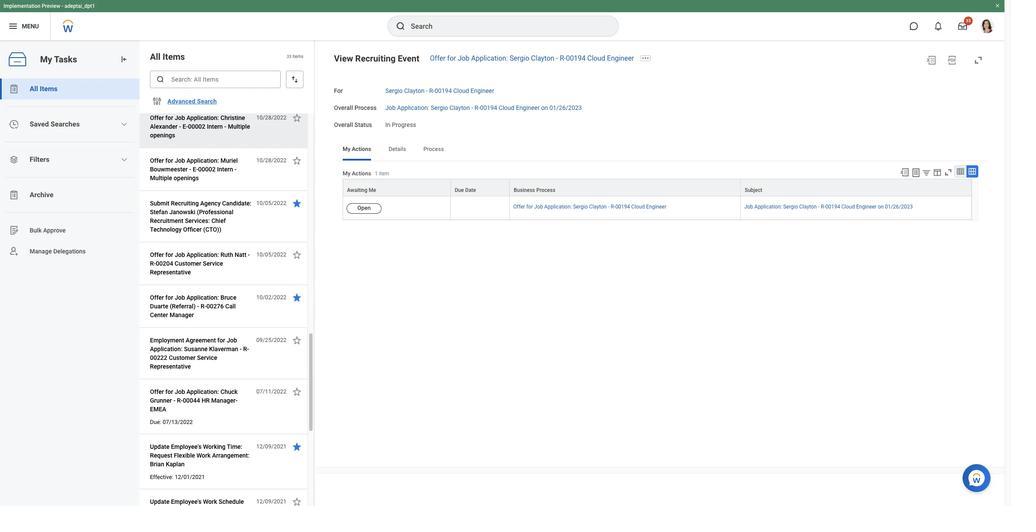 Task type: describe. For each thing, give the bounding box(es) containing it.
effective: 12/01/2021
[[150, 474, 205, 480]]

‎- inside offer for job application: muriel bouwmeester ‎- e-00002 intern - multiple openings
[[189, 166, 191, 173]]

application: inside offer for job application: muriel bouwmeester ‎- e-00002 intern - multiple openings
[[187, 157, 219, 164]]

due date
[[455, 187, 476, 193]]

star image for offer for job application: muriel bouwmeester ‎- e-00002 intern - multiple openings
[[292, 155, 302, 166]]

bulk approve link
[[0, 220, 140, 241]]

configure image
[[152, 96, 162, 106]]

advanced
[[168, 98, 196, 105]]

all inside item list 'element'
[[150, 51, 161, 62]]

0 vertical spatial job application: sergio clayton ‎- r-00194 cloud engineer on 01/26/2023 link
[[386, 102, 582, 111]]

on for job application: sergio clayton ‎- r-00194 cloud engineer on 01/26/2023 link within 'open' row
[[879, 204, 884, 210]]

business process button
[[510, 179, 741, 196]]

sergio clayton ‎- r-00194 cloud engineer link
[[386, 86, 495, 94]]

technology
[[150, 226, 182, 233]]

services:
[[185, 217, 210, 224]]

manage
[[30, 248, 52, 255]]

representative inside employment agreement for job application: susanne klaverman ‎- r- 00222 customer service representative
[[150, 363, 191, 370]]

service inside employment agreement for job application: susanne klaverman ‎- r- 00222 customer service representative
[[197, 354, 217, 361]]

all items button
[[0, 79, 140, 99]]

view recruiting event
[[334, 53, 420, 64]]

offer for job application: sergio clayton ‎- r-00194 cloud engineer link inside 'open' row
[[514, 202, 667, 210]]

representative inside "offer for job application: ruth natt ‎- r-00204 customer service representative"
[[150, 269, 191, 276]]

offer for job application: ruth natt ‎- r-00204 customer service representative button
[[150, 250, 252, 278]]

33 for 33
[[967, 18, 972, 23]]

‎- inside the offer for job application: bruce duarte (referral) ‎- r-00276 call center manager
[[197, 303, 199, 310]]

update for update employee's work schedule
[[150, 498, 170, 505]]

update employee's working time: request flexible work arrangement: brian kaplan
[[150, 443, 250, 468]]

officer
[[183, 226, 202, 233]]

export to excel image for my actions
[[901, 168, 910, 177]]

business process
[[514, 187, 556, 193]]

star image for update employee's work schedule
[[292, 497, 302, 506]]

offer for offer for job application: christine alexander ‎- e-00002 intern - multiple openings button
[[150, 114, 164, 121]]

for inside 'open' row
[[527, 204, 533, 210]]

00002 for alexander
[[188, 123, 206, 130]]

for inside offer for job application: muriel bouwmeester ‎- e-00002 intern - multiple openings
[[166, 157, 173, 164]]

justify image
[[8, 21, 18, 31]]

ruth
[[221, 251, 233, 258]]

‎- inside offer for job application: chuck grunner ‎- r-00044 hr manager- emea
[[174, 397, 176, 404]]

my actions
[[343, 146, 372, 152]]

perspective image
[[9, 154, 19, 165]]

overall for overall process
[[334, 104, 353, 111]]

view
[[334, 53, 353, 64]]

archive
[[30, 191, 54, 199]]

saved searches button
[[0, 114, 140, 135]]

profile logan mcneil image
[[981, 19, 995, 35]]

item list element
[[140, 40, 315, 506]]

due date button
[[451, 179, 510, 196]]

effective:
[[150, 474, 173, 480]]

manage delegations
[[30, 248, 86, 255]]

offer for job application: muriel bouwmeester ‎- e-00002 intern - multiple openings
[[150, 157, 238, 182]]

open
[[358, 205, 371, 211]]

openings for bouwmeester
[[174, 175, 199, 182]]

update employee's work schedule button
[[150, 497, 252, 506]]

star image for offer for job application: bruce duarte (referral) ‎- r-00276 call center manager
[[292, 292, 302, 303]]

flexible
[[174, 452, 195, 459]]

emea
[[150, 406, 166, 413]]

update employee's working time: request flexible work arrangement: brian kaplan button
[[150, 442, 252, 470]]

fullscreen image
[[974, 55, 984, 65]]

r- inside the offer for job application: bruce duarte (referral) ‎- r-00276 call center manager
[[201, 303, 207, 310]]

for inside offer for job application: christine alexander ‎- e-00002 intern - multiple openings
[[166, 114, 173, 121]]

date
[[466, 187, 476, 193]]

offer right "event"
[[430, 54, 446, 62]]

notifications large image
[[935, 22, 943, 31]]

application: up overall status element
[[397, 104, 430, 111]]

all inside button
[[30, 85, 38, 93]]

business
[[514, 187, 536, 193]]

filters button
[[0, 149, 140, 170]]

01/26/2023 for top job application: sergio clayton ‎- r-00194 cloud engineer on 01/26/2023 link
[[550, 104, 582, 111]]

application: inside employment agreement for job application: susanne klaverman ‎- r- 00222 customer service representative
[[150, 346, 183, 353]]

duarte
[[150, 303, 168, 310]]

job down subject
[[745, 204, 754, 210]]

07/11/2022
[[257, 388, 287, 395]]

07/13/2022
[[163, 419, 193, 425]]

subject
[[745, 187, 763, 193]]

tasks
[[54, 54, 77, 64]]

saved
[[30, 120, 49, 128]]

chief
[[212, 217, 226, 224]]

clipboard image for archive
[[9, 190, 19, 200]]

hr
[[202, 397, 210, 404]]

agreement
[[186, 337, 216, 344]]

employment
[[150, 337, 184, 344]]

‎- inside offer for job application: christine alexander ‎- e-00002 intern - multiple openings
[[179, 123, 181, 130]]

employment agreement for job application: susanne klaverman ‎- r- 00222 customer service representative button
[[150, 335, 252, 372]]

(referral)
[[170, 303, 196, 310]]

job application: sergio clayton ‎- r-00194 cloud engineer on 01/26/2023 link inside 'open' row
[[745, 202, 914, 210]]

for inside offer for job application: chuck grunner ‎- r-00044 hr manager- emea
[[166, 388, 173, 395]]

subject button
[[741, 179, 972, 196]]

- for offer for job application: muriel bouwmeester ‎- e-00002 intern - multiple openings
[[235, 166, 237, 173]]

view printable version (pdf) image
[[948, 55, 958, 65]]

update for update employee's working time: request flexible work arrangement: brian kaplan
[[150, 443, 170, 450]]

(cto))
[[203, 226, 222, 233]]

expand table image
[[969, 167, 977, 176]]

janowski
[[169, 209, 196, 216]]

advanced search button
[[164, 93, 220, 110]]

table image
[[957, 167, 966, 176]]

approve
[[43, 227, 66, 234]]

application: down the search workday search box
[[472, 54, 508, 62]]

- inside the menu banner
[[62, 3, 63, 9]]

me
[[369, 187, 376, 193]]

due: 07/13/2022
[[150, 419, 193, 425]]

in progress
[[386, 121, 417, 128]]

0 horizontal spatial job application: sergio clayton ‎- r-00194 cloud engineer on 01/26/2023
[[386, 104, 582, 111]]

offer for job application: sergio clayton ‎- r-00194 cloud engineer for offer for job application: sergio clayton ‎- r-00194 cloud engineer link within 'open' row
[[514, 204, 667, 210]]

star image for offer for job application: ruth natt ‎- r-00204 customer service representative
[[292, 250, 302, 260]]

33 for 33 items
[[287, 54, 292, 59]]

submit recruiting agency candidate: stefan janowski (professional recruitment services: chief technology officer (cto))
[[150, 200, 252, 233]]

schedule
[[219, 498, 244, 505]]

employee's for work
[[171, 498, 202, 505]]

archive button
[[0, 185, 140, 206]]

offer for offer for job application: muriel bouwmeester ‎- e-00002 intern - multiple openings button on the left top
[[150, 157, 164, 164]]

star image for offer for job application: christine alexander ‎- e-00002 intern - multiple openings
[[292, 113, 302, 123]]

Search Workday  search field
[[411, 17, 601, 36]]

for inside the offer for job application: bruce duarte (referral) ‎- r-00276 call center manager
[[166, 294, 173, 301]]

process for business process
[[537, 187, 556, 193]]

my actions 1 item
[[343, 170, 390, 177]]

job inside offer for job application: christine alexander ‎- e-00002 intern - multiple openings
[[175, 114, 185, 121]]

all items inside item list 'element'
[[150, 51, 185, 62]]

manager-
[[211, 397, 238, 404]]

application: down subject
[[755, 204, 783, 210]]

Search: All Items text field
[[150, 71, 281, 88]]

fullscreen image
[[944, 168, 954, 177]]

kaplan
[[166, 461, 185, 468]]

items inside button
[[40, 85, 58, 93]]

status
[[355, 121, 372, 128]]

application: inside the offer for job application: bruce duarte (referral) ‎- r-00276 call center manager
[[187, 294, 219, 301]]

submit
[[150, 200, 170, 207]]

00204
[[156, 260, 173, 267]]

offer for offer for job application: ruth natt ‎- r-00204 customer service representative button
[[150, 251, 164, 258]]

offer for job application: ruth natt ‎- r-00204 customer service representative
[[150, 251, 250, 276]]

submit recruiting agency candidate: stefan janowski (professional recruitment services: chief technology officer (cto)) button
[[150, 198, 252, 235]]

working
[[203, 443, 226, 450]]

10/05/2022 for offer for job application: ruth natt ‎- r-00204 customer service representative
[[257, 251, 287, 258]]

in
[[386, 121, 391, 128]]

offer for job application: bruce duarte (referral) ‎- r-00276 call center manager button
[[150, 292, 252, 320]]

my for my tasks
[[40, 54, 52, 64]]

10/28/2022 for offer for job application: christine alexander ‎- e-00002 intern - multiple openings
[[257, 114, 287, 121]]

chevron down image
[[121, 121, 128, 128]]

33 button
[[954, 17, 974, 36]]

item
[[379, 170, 390, 177]]

arrangement:
[[212, 452, 250, 459]]

(professional
[[197, 209, 234, 216]]

tab list containing my actions
[[334, 140, 988, 161]]

application: inside "offer for job application: ruth natt ‎- r-00204 customer service representative"
[[187, 251, 219, 258]]

request
[[150, 452, 173, 459]]

my for my actions
[[343, 146, 351, 152]]

row containing awaiting me
[[343, 179, 973, 197]]

search
[[197, 98, 217, 105]]



Task type: vqa. For each thing, say whether or not it's contained in the screenshot.
bottommost Metrics
no



Task type: locate. For each thing, give the bounding box(es) containing it.
0 vertical spatial process
[[355, 104, 377, 111]]

items
[[163, 51, 185, 62], [40, 85, 58, 93]]

2 update from the top
[[150, 498, 170, 505]]

r- inside offer for job application: chuck grunner ‎- r-00044 hr manager- emea
[[177, 397, 183, 404]]

update employee's work schedule
[[150, 498, 244, 506]]

recruiting inside submit recruiting agency candidate: stefan janowski (professional recruitment services: chief technology officer (cto))
[[171, 200, 199, 207]]

offer for job application: sergio clayton ‎- r-00194 cloud engineer link down the search workday search box
[[430, 54, 635, 62]]

intern for christine
[[207, 123, 223, 130]]

1 vertical spatial all
[[30, 85, 38, 93]]

customer inside employment agreement for job application: susanne klaverman ‎- r- 00222 customer service representative
[[169, 354, 196, 361]]

10/05/2022 right candidate:
[[257, 200, 287, 206]]

00002 inside offer for job application: christine alexander ‎- e-00002 intern - multiple openings
[[188, 123, 206, 130]]

2 overall from the top
[[334, 121, 353, 128]]

job up klaverman
[[227, 337, 237, 344]]

application:
[[472, 54, 508, 62], [397, 104, 430, 111], [187, 114, 219, 121], [187, 157, 219, 164], [545, 204, 572, 210], [755, 204, 783, 210], [187, 251, 219, 258], [187, 294, 219, 301], [150, 346, 183, 353], [187, 388, 219, 395]]

chuck
[[221, 388, 238, 395]]

0 vertical spatial customer
[[175, 260, 202, 267]]

0 vertical spatial my
[[40, 54, 52, 64]]

10/28/2022 right muriel
[[257, 157, 287, 164]]

update inside update employee's work schedule
[[150, 498, 170, 505]]

for
[[448, 54, 456, 62], [166, 114, 173, 121], [166, 157, 173, 164], [527, 204, 533, 210], [166, 251, 173, 258], [166, 294, 173, 301], [218, 337, 225, 344], [166, 388, 173, 395]]

- inside offer for job application: christine alexander ‎- e-00002 intern - multiple openings
[[225, 123, 227, 130]]

actions inside tab list
[[352, 146, 372, 152]]

‎- inside employment agreement for job application: susanne klaverman ‎- r- 00222 customer service representative
[[240, 346, 242, 353]]

awaiting me
[[347, 187, 376, 193]]

clock check image
[[9, 119, 19, 130]]

1 vertical spatial 33
[[287, 54, 292, 59]]

all up search image
[[150, 51, 161, 62]]

1 representative from the top
[[150, 269, 191, 276]]

application: inside offer for job application: christine alexander ‎- e-00002 intern - multiple openings
[[187, 114, 219, 121]]

0 vertical spatial intern
[[207, 123, 223, 130]]

star image
[[292, 113, 302, 123], [292, 250, 302, 260], [292, 292, 302, 303], [292, 335, 302, 346], [292, 387, 302, 397]]

representative down 00204
[[150, 269, 191, 276]]

0 vertical spatial 10/28/2022
[[257, 114, 287, 121]]

clipboard image for all items
[[9, 84, 19, 94]]

on for top job application: sergio clayton ‎- r-00194 cloud engineer on 01/26/2023 link
[[542, 104, 548, 111]]

brian
[[150, 461, 164, 468]]

offer for job application: chuck grunner ‎- r-00044 hr manager- emea
[[150, 388, 238, 413]]

for up klaverman
[[218, 337, 225, 344]]

sergio clayton ‎- r-00194 cloud engineer
[[386, 87, 495, 94]]

0 vertical spatial 10/05/2022
[[257, 200, 287, 206]]

0 vertical spatial offer for job application: sergio clayton ‎- r-00194 cloud engineer link
[[430, 54, 635, 62]]

12/09/2021 for update employee's working time: request flexible work arrangement: brian kaplan
[[257, 443, 287, 450]]

00002 inside offer for job application: muriel bouwmeester ‎- e-00002 intern - multiple openings
[[198, 166, 216, 173]]

for up 00204
[[166, 251, 173, 258]]

2 star image from the top
[[292, 250, 302, 260]]

all up saved
[[30, 85, 38, 93]]

transformation import image
[[120, 55, 128, 64]]

work left the schedule
[[203, 498, 217, 505]]

0 vertical spatial actions
[[352, 146, 372, 152]]

my
[[40, 54, 52, 64], [343, 146, 351, 152], [343, 170, 351, 177]]

intern for muriel
[[217, 166, 233, 173]]

multiple inside offer for job application: muriel bouwmeester ‎- e-00002 intern - multiple openings
[[150, 175, 172, 182]]

customer right 00204
[[175, 260, 202, 267]]

sort image
[[291, 75, 299, 84]]

open row
[[343, 197, 973, 220]]

susanne
[[184, 346, 208, 353]]

1 vertical spatial process
[[424, 146, 444, 152]]

agency
[[200, 200, 221, 207]]

overall left the 'status'
[[334, 121, 353, 128]]

export to excel image for view recruiting event
[[927, 55, 937, 65]]

2 vertical spatial process
[[537, 187, 556, 193]]

5 star image from the top
[[292, 387, 302, 397]]

employee's
[[171, 443, 202, 450], [171, 498, 202, 505]]

12/09/2021 right "time:"
[[257, 443, 287, 450]]

0 horizontal spatial all items
[[30, 85, 58, 93]]

1 vertical spatial customer
[[169, 354, 196, 361]]

job up 00044
[[175, 388, 185, 395]]

0 vertical spatial job application: sergio clayton ‎- r-00194 cloud engineer on 01/26/2023
[[386, 104, 582, 111]]

clipboard image inside archive button
[[9, 190, 19, 200]]

job inside offer for job application: muriel bouwmeester ‎- e-00002 intern - multiple openings
[[175, 157, 185, 164]]

overall status element
[[386, 116, 417, 129]]

recruiting for submit
[[171, 200, 199, 207]]

- right preview
[[62, 3, 63, 9]]

1 horizontal spatial items
[[163, 51, 185, 62]]

multiple down christine
[[228, 123, 250, 130]]

update inside "update employee's working time: request flexible work arrangement: brian kaplan"
[[150, 443, 170, 450]]

offer down business
[[514, 204, 525, 210]]

intern down christine
[[207, 123, 223, 130]]

33 inside item list 'element'
[[287, 54, 292, 59]]

offer for offer for job application: bruce duarte (referral) ‎- r-00276 call center manager button
[[150, 294, 164, 301]]

1
[[375, 170, 378, 177]]

process inside popup button
[[537, 187, 556, 193]]

0 vertical spatial all
[[150, 51, 161, 62]]

job inside "offer for job application: ruth natt ‎- r-00204 customer service representative"
[[175, 251, 185, 258]]

offer for job application: sergio clayton ‎- r-00194 cloud engineer link down business process popup button
[[514, 202, 667, 210]]

job up (referral)
[[175, 294, 185, 301]]

0 vertical spatial items
[[163, 51, 185, 62]]

0 vertical spatial offer for job application: sergio clayton ‎- r-00194 cloud engineer
[[430, 54, 635, 62]]

on inside 'open' row
[[879, 204, 884, 210]]

12/01/2021
[[175, 474, 205, 480]]

offer
[[430, 54, 446, 62], [150, 114, 164, 121], [150, 157, 164, 164], [514, 204, 525, 210], [150, 251, 164, 258], [150, 294, 164, 301], [150, 388, 164, 395]]

awaiting me button
[[343, 179, 451, 196]]

cell
[[451, 197, 510, 220]]

12/09/2021 right the schedule
[[257, 498, 287, 505]]

application: left ruth
[[187, 251, 219, 258]]

00222
[[150, 354, 167, 361]]

customer inside "offer for job application: ruth natt ‎- r-00204 customer service representative"
[[175, 260, 202, 267]]

tab list
[[334, 140, 988, 161]]

process up the 'status'
[[355, 104, 377, 111]]

rename image
[[9, 225, 19, 236]]

process right business
[[537, 187, 556, 193]]

33 left profile logan mcneil image at top
[[967, 18, 972, 23]]

job up bouwmeester
[[175, 157, 185, 164]]

my inside my tasks element
[[40, 54, 52, 64]]

0 horizontal spatial e-
[[183, 123, 188, 130]]

offer inside offer for job application: christine alexander ‎- e-00002 intern - multiple openings
[[150, 114, 164, 121]]

advanced search
[[168, 98, 217, 105]]

1 vertical spatial export to excel image
[[901, 168, 910, 177]]

0 vertical spatial on
[[542, 104, 548, 111]]

e- right bouwmeester
[[193, 166, 198, 173]]

0 vertical spatial e-
[[183, 123, 188, 130]]

filters
[[30, 155, 49, 164]]

process right "details"
[[424, 146, 444, 152]]

grunner
[[150, 397, 172, 404]]

multiple for offer for job application: christine alexander ‎- e-00002 intern - multiple openings
[[228, 123, 250, 130]]

job application: sergio clayton ‎- r-00194 cloud engineer on 01/26/2023 link
[[386, 102, 582, 111], [745, 202, 914, 210]]

1 vertical spatial work
[[203, 498, 217, 505]]

row
[[343, 179, 973, 197]]

1 horizontal spatial multiple
[[228, 123, 250, 130]]

offer inside offer for job application: chuck grunner ‎- r-00044 hr manager- emea
[[150, 388, 164, 395]]

2 actions from the top
[[352, 170, 372, 177]]

1 overall from the top
[[334, 104, 353, 111]]

1 vertical spatial 10/05/2022
[[257, 251, 287, 258]]

star image for submit recruiting agency candidate: stefan janowski (professional recruitment services: chief technology officer (cto))
[[292, 198, 302, 209]]

job inside the offer for job application: bruce duarte (referral) ‎- r-00276 call center manager
[[175, 294, 185, 301]]

-
[[62, 3, 63, 9], [225, 123, 227, 130], [235, 166, 237, 173]]

0 horizontal spatial 33
[[287, 54, 292, 59]]

0 horizontal spatial process
[[355, 104, 377, 111]]

offer inside the offer for job application: bruce duarte (referral) ‎- r-00276 call center manager
[[150, 294, 164, 301]]

all items inside button
[[30, 85, 58, 93]]

1 vertical spatial job application: sergio clayton ‎- r-00194 cloud engineer on 01/26/2023
[[745, 204, 914, 210]]

work inside update employee's work schedule
[[203, 498, 217, 505]]

1 horizontal spatial 01/26/2023
[[886, 204, 914, 210]]

for up sergio clayton ‎- r-00194 cloud engineer link
[[448, 54, 456, 62]]

service down susanne
[[197, 354, 217, 361]]

- down muriel
[[235, 166, 237, 173]]

1 horizontal spatial export to excel image
[[927, 55, 937, 65]]

overall process
[[334, 104, 377, 111]]

details
[[389, 146, 406, 152]]

1 horizontal spatial job application: sergio clayton ‎- r-00194 cloud engineer on 01/26/2023 link
[[745, 202, 914, 210]]

menu banner
[[0, 0, 1005, 40]]

01/26/2023 inside 'open' row
[[886, 204, 914, 210]]

2 vertical spatial my
[[343, 170, 351, 177]]

0 vertical spatial openings
[[150, 132, 175, 139]]

offer inside 'open' row
[[514, 204, 525, 210]]

multiple inside offer for job application: christine alexander ‎- e-00002 intern - multiple openings
[[228, 123, 250, 130]]

1 horizontal spatial process
[[424, 146, 444, 152]]

1 actions from the top
[[352, 146, 372, 152]]

process inside tab list
[[424, 146, 444, 152]]

items inside item list 'element'
[[163, 51, 185, 62]]

all items up search image
[[150, 51, 185, 62]]

r- inside "offer for job application: ruth natt ‎- r-00204 customer service representative"
[[150, 260, 156, 267]]

chevron down image
[[121, 156, 128, 163]]

1 10/05/2022 from the top
[[257, 200, 287, 206]]

openings down alexander
[[150, 132, 175, 139]]

service down ruth
[[203, 260, 223, 267]]

- down christine
[[225, 123, 227, 130]]

1 vertical spatial my
[[343, 146, 351, 152]]

all
[[150, 51, 161, 62], [30, 85, 38, 93]]

event
[[398, 53, 420, 64]]

employee's down 12/01/2021
[[171, 498, 202, 505]]

1 vertical spatial update
[[150, 498, 170, 505]]

my left the tasks
[[40, 54, 52, 64]]

my down overall status
[[343, 146, 351, 152]]

1 12/09/2021 from the top
[[257, 443, 287, 450]]

progress
[[392, 121, 417, 128]]

employee's up flexible
[[171, 443, 202, 450]]

recruitment
[[150, 217, 184, 224]]

select to filter grid data image
[[922, 168, 932, 177]]

2 12/09/2021 from the top
[[257, 498, 287, 505]]

klaverman
[[209, 346, 238, 353]]

00002 down advanced search
[[188, 123, 206, 130]]

offer inside "offer for job application: ruth natt ‎- r-00204 customer service representative"
[[150, 251, 164, 258]]

1 vertical spatial employee's
[[171, 498, 202, 505]]

application: down search
[[187, 114, 219, 121]]

2 10/28/2022 from the top
[[257, 157, 287, 164]]

bulk
[[30, 227, 42, 234]]

2 horizontal spatial process
[[537, 187, 556, 193]]

offer for job application: sergio clayton ‎- r-00194 cloud engineer down the search workday search box
[[430, 54, 635, 62]]

bouwmeester
[[150, 166, 188, 173]]

customer down susanne
[[169, 354, 196, 361]]

00194
[[566, 54, 586, 62], [435, 87, 452, 94], [480, 104, 498, 111], [616, 204, 631, 210], [826, 204, 841, 210]]

2 employee's from the top
[[171, 498, 202, 505]]

job inside offer for job application: chuck grunner ‎- r-00044 hr manager- emea
[[175, 388, 185, 395]]

offer up bouwmeester
[[150, 157, 164, 164]]

1 vertical spatial offer for job application: sergio clayton ‎- r-00194 cloud engineer
[[514, 204, 667, 210]]

1 vertical spatial -
[[225, 123, 227, 130]]

on
[[542, 104, 548, 111], [879, 204, 884, 210]]

1 vertical spatial overall
[[334, 121, 353, 128]]

2 clipboard image from the top
[[9, 190, 19, 200]]

inbox large image
[[959, 22, 968, 31]]

00002 up agency
[[198, 166, 216, 173]]

- inside offer for job application: muriel bouwmeester ‎- e-00002 intern - multiple openings
[[235, 166, 237, 173]]

12/09/2021 for update employee's work schedule
[[257, 498, 287, 505]]

1 vertical spatial openings
[[174, 175, 199, 182]]

for up bouwmeester
[[166, 157, 173, 164]]

1 vertical spatial 10/28/2022
[[257, 157, 287, 164]]

1 10/28/2022 from the top
[[257, 114, 287, 121]]

offer up alexander
[[150, 114, 164, 121]]

search image
[[156, 75, 165, 84]]

multiple down bouwmeester
[[150, 175, 172, 182]]

job down advanced
[[175, 114, 185, 121]]

10/28/2022 for offer for job application: muriel bouwmeester ‎- e-00002 intern - multiple openings
[[257, 157, 287, 164]]

10/05/2022 right natt
[[257, 251, 287, 258]]

menu button
[[0, 12, 50, 40]]

for inside "offer for job application: ruth natt ‎- r-00204 customer service representative"
[[166, 251, 173, 258]]

for
[[334, 87, 343, 94]]

1 vertical spatial representative
[[150, 363, 191, 370]]

00002 for bouwmeester
[[198, 166, 216, 173]]

employee's inside update employee's work schedule
[[171, 498, 202, 505]]

intern down muriel
[[217, 166, 233, 173]]

4 star image from the top
[[292, 497, 302, 506]]

1 horizontal spatial -
[[225, 123, 227, 130]]

e- for bouwmeester
[[193, 166, 198, 173]]

0 horizontal spatial export to excel image
[[901, 168, 910, 177]]

openings down bouwmeester
[[174, 175, 199, 182]]

application: down business process
[[545, 204, 572, 210]]

1 horizontal spatial all items
[[150, 51, 185, 62]]

0 vertical spatial representative
[[150, 269, 191, 276]]

open button
[[347, 203, 382, 214]]

0 vertical spatial all items
[[150, 51, 185, 62]]

1 clipboard image from the top
[[9, 84, 19, 94]]

application: up 00276
[[187, 294, 219, 301]]

2 representative from the top
[[150, 363, 191, 370]]

1 horizontal spatial job application: sergio clayton ‎- r-00194 cloud engineer on 01/26/2023
[[745, 204, 914, 210]]

r- inside employment agreement for job application: susanne klaverman ‎- r- 00222 customer service representative
[[243, 346, 249, 353]]

1 vertical spatial multiple
[[150, 175, 172, 182]]

offer for job application: sergio clayton ‎- r-00194 cloud engineer inside 'open' row
[[514, 204, 667, 210]]

0 vertical spatial 00002
[[188, 123, 206, 130]]

10/05/2022 for submit recruiting agency candidate: stefan janowski (professional recruitment services: chief technology officer (cto))
[[257, 200, 287, 206]]

00044
[[183, 397, 200, 404]]

0 horizontal spatial -
[[62, 3, 63, 9]]

offer for job application: sergio clayton ‎- r-00194 cloud engineer link
[[430, 54, 635, 62], [514, 202, 667, 210]]

search image
[[396, 21, 406, 31]]

recruiting up janowski
[[171, 200, 199, 207]]

0 vertical spatial -
[[62, 3, 63, 9]]

0 horizontal spatial on
[[542, 104, 548, 111]]

00276
[[207, 303, 224, 310]]

0 vertical spatial export to excel image
[[927, 55, 937, 65]]

intern inside offer for job application: muriel bouwmeester ‎- e-00002 intern - multiple openings
[[217, 166, 233, 173]]

menu
[[22, 23, 39, 30]]

actions left 1
[[352, 170, 372, 177]]

1 horizontal spatial 33
[[967, 18, 972, 23]]

candidate:
[[222, 200, 252, 207]]

employee's for working
[[171, 443, 202, 450]]

intern inside offer for job application: christine alexander ‎- e-00002 intern - multiple openings
[[207, 123, 223, 130]]

e- inside offer for job application: muriel bouwmeester ‎- e-00002 intern - multiple openings
[[193, 166, 198, 173]]

intern
[[207, 123, 223, 130], [217, 166, 233, 173]]

employee's inside "update employee's working time: request flexible work arrangement: brian kaplan"
[[171, 443, 202, 450]]

recruiting
[[356, 53, 396, 64], [171, 200, 199, 207]]

for inside employment agreement for job application: susanne klaverman ‎- r- 00222 customer service representative
[[218, 337, 225, 344]]

my up awaiting
[[343, 170, 351, 177]]

manage delegations link
[[0, 241, 140, 262]]

0 vertical spatial employee's
[[171, 443, 202, 450]]

work inside "update employee's working time: request flexible work arrangement: brian kaplan"
[[197, 452, 211, 459]]

items up search image
[[163, 51, 185, 62]]

actions for my actions 1 item
[[352, 170, 372, 177]]

openings inside offer for job application: muriel bouwmeester ‎- e-00002 intern - multiple openings
[[174, 175, 199, 182]]

e- right alexander
[[183, 123, 188, 130]]

33 inside button
[[967, 18, 972, 23]]

click to view/edit grid preferences image
[[933, 168, 943, 177]]

export to excel image left view printable version (pdf) image
[[927, 55, 937, 65]]

cloud
[[588, 54, 606, 62], [454, 87, 469, 94], [499, 104, 515, 111], [632, 204, 645, 210], [842, 204, 856, 210]]

christine
[[221, 114, 245, 121]]

all items down my tasks
[[30, 85, 58, 93]]

0 vertical spatial 01/26/2023
[[550, 104, 582, 111]]

star image for employment agreement for job application: susanne klaverman ‎- r- 00222 customer service representative
[[292, 335, 302, 346]]

bulk approve
[[30, 227, 66, 234]]

offer inside offer for job application: muriel bouwmeester ‎- e-00002 intern - multiple openings
[[150, 157, 164, 164]]

offer up 00204
[[150, 251, 164, 258]]

0 horizontal spatial job application: sergio clayton ‎- r-00194 cloud engineer on 01/26/2023 link
[[386, 102, 582, 111]]

update down effective: at left bottom
[[150, 498, 170, 505]]

for up alexander
[[166, 114, 173, 121]]

- for offer for job application: christine alexander ‎- e-00002 intern - multiple openings
[[225, 123, 227, 130]]

clipboard image inside all items button
[[9, 84, 19, 94]]

actions for my actions
[[352, 146, 372, 152]]

call
[[225, 303, 236, 310]]

recruiting right view
[[356, 53, 396, 64]]

work down working
[[197, 452, 211, 459]]

job application: sergio clayton ‎- r-00194 cloud engineer on 01/26/2023
[[386, 104, 582, 111], [745, 204, 914, 210]]

offer for job application: chuck grunner ‎- r-00044 hr manager- emea button
[[150, 387, 252, 415]]

job down "officer"
[[175, 251, 185, 258]]

1 vertical spatial intern
[[217, 166, 233, 173]]

overall status
[[334, 121, 372, 128]]

1 star image from the top
[[292, 113, 302, 123]]

update up request
[[150, 443, 170, 450]]

2 vertical spatial -
[[235, 166, 237, 173]]

close environment banner image
[[996, 3, 1001, 8]]

0 vertical spatial service
[[203, 260, 223, 267]]

0 horizontal spatial recruiting
[[171, 200, 199, 207]]

openings inside offer for job application: christine alexander ‎- e-00002 intern - multiple openings
[[150, 132, 175, 139]]

application: left muriel
[[187, 157, 219, 164]]

my tasks
[[40, 54, 77, 64]]

sergio
[[510, 54, 530, 62], [386, 87, 403, 94], [431, 104, 448, 111], [574, 204, 588, 210], [784, 204, 799, 210]]

for up duarte
[[166, 294, 173, 301]]

clipboard image
[[9, 84, 19, 94], [9, 190, 19, 200]]

1 vertical spatial offer for job application: sergio clayton ‎- r-00194 cloud engineer link
[[514, 202, 667, 210]]

1 employee's from the top
[[171, 443, 202, 450]]

2 star image from the top
[[292, 198, 302, 209]]

0 vertical spatial clipboard image
[[9, 84, 19, 94]]

10/28/2022 right christine
[[257, 114, 287, 121]]

offer up duarte
[[150, 294, 164, 301]]

1 horizontal spatial e-
[[193, 166, 198, 173]]

export to worksheets image
[[912, 168, 922, 178]]

clipboard image up clock check image
[[9, 84, 19, 94]]

overall down for
[[334, 104, 353, 111]]

list
[[0, 79, 140, 262]]

1 horizontal spatial all
[[150, 51, 161, 62]]

1 vertical spatial job application: sergio clayton ‎- r-00194 cloud engineer on 01/26/2023 link
[[745, 202, 914, 210]]

1 star image from the top
[[292, 155, 302, 166]]

representative
[[150, 269, 191, 276], [150, 363, 191, 370]]

items
[[293, 54, 304, 59]]

1 vertical spatial recruiting
[[171, 200, 199, 207]]

process for overall process
[[355, 104, 377, 111]]

representative down the 00222 on the bottom left of the page
[[150, 363, 191, 370]]

1 vertical spatial 12/09/2021
[[257, 498, 287, 505]]

2 horizontal spatial -
[[235, 166, 237, 173]]

offer for offer for job application: chuck grunner ‎- r-00044 hr manager- emea button at the left bottom of the page
[[150, 388, 164, 395]]

1 vertical spatial service
[[197, 354, 217, 361]]

for up 'grunner'
[[166, 388, 173, 395]]

1 update from the top
[[150, 443, 170, 450]]

0 vertical spatial update
[[150, 443, 170, 450]]

3 star image from the top
[[292, 442, 302, 452]]

1 vertical spatial 01/26/2023
[[886, 204, 914, 210]]

list containing all items
[[0, 79, 140, 262]]

application: up hr
[[187, 388, 219, 395]]

multiple for offer for job application: muriel bouwmeester ‎- e-00002 intern - multiple openings
[[150, 175, 172, 182]]

job up sergio clayton ‎- r-00194 cloud engineer link
[[458, 54, 470, 62]]

0 horizontal spatial 01/26/2023
[[550, 104, 582, 111]]

1 horizontal spatial on
[[879, 204, 884, 210]]

1 vertical spatial 00002
[[198, 166, 216, 173]]

clipboard image left "archive" at the top of the page
[[9, 190, 19, 200]]

0 horizontal spatial items
[[40, 85, 58, 93]]

my tasks element
[[0, 40, 140, 506]]

10/02/2022
[[257, 294, 287, 301]]

actions up the "my actions 1 item"
[[352, 146, 372, 152]]

job application: sergio clayton ‎- r-00194 cloud engineer on 01/26/2023 inside 'open' row
[[745, 204, 914, 210]]

offer up 'grunner'
[[150, 388, 164, 395]]

0 vertical spatial 33
[[967, 18, 972, 23]]

01/26/2023 for job application: sergio clayton ‎- r-00194 cloud engineer on 01/26/2023 link within 'open' row
[[886, 204, 914, 210]]

1 vertical spatial items
[[40, 85, 58, 93]]

awaiting
[[347, 187, 368, 193]]

e- inside offer for job application: christine alexander ‎- e-00002 intern - multiple openings
[[183, 123, 188, 130]]

0 vertical spatial work
[[197, 452, 211, 459]]

alexander
[[150, 123, 178, 130]]

e- for alexander
[[183, 123, 188, 130]]

4 star image from the top
[[292, 335, 302, 346]]

job up in
[[386, 104, 396, 111]]

muriel
[[221, 157, 238, 164]]

for down business process
[[527, 204, 533, 210]]

export to excel image left export to worksheets icon
[[901, 168, 910, 177]]

0 vertical spatial overall
[[334, 104, 353, 111]]

1 vertical spatial all items
[[30, 85, 58, 93]]

process
[[355, 104, 377, 111], [424, 146, 444, 152], [537, 187, 556, 193]]

0 vertical spatial 12/09/2021
[[257, 443, 287, 450]]

33 left items
[[287, 54, 292, 59]]

adeptai_dpt1
[[65, 3, 95, 9]]

openings for alexander
[[150, 132, 175, 139]]

toolbar
[[897, 165, 979, 179]]

recruiting for view
[[356, 53, 396, 64]]

‎- inside "offer for job application: ruth natt ‎- r-00204 customer service representative"
[[248, 251, 250, 258]]

delegations
[[53, 248, 86, 255]]

items down my tasks
[[40, 85, 58, 93]]

offer for job application: sergio clayton ‎- r-00194 cloud engineer down business process popup button
[[514, 204, 667, 210]]

application: down employment
[[150, 346, 183, 353]]

1 vertical spatial e-
[[193, 166, 198, 173]]

due
[[455, 187, 464, 193]]

clayton
[[532, 54, 555, 62], [404, 87, 425, 94], [450, 104, 470, 111], [590, 204, 607, 210], [800, 204, 817, 210]]

service inside "offer for job application: ruth natt ‎- r-00204 customer service representative"
[[203, 260, 223, 267]]

10/05/2022
[[257, 200, 287, 206], [257, 251, 287, 258]]

time:
[[227, 443, 243, 450]]

star image
[[292, 155, 302, 166], [292, 198, 302, 209], [292, 442, 302, 452], [292, 497, 302, 506]]

job down business process
[[535, 204, 543, 210]]

user plus image
[[9, 246, 19, 257]]

bruce
[[221, 294, 237, 301]]

job inside employment agreement for job application: susanne klaverman ‎- r- 00222 customer service representative
[[227, 337, 237, 344]]

3 star image from the top
[[292, 292, 302, 303]]

overall for overall status
[[334, 121, 353, 128]]

1 vertical spatial actions
[[352, 170, 372, 177]]

0 horizontal spatial multiple
[[150, 175, 172, 182]]

actions
[[352, 146, 372, 152], [352, 170, 372, 177]]

export to excel image
[[927, 55, 937, 65], [901, 168, 910, 177]]

2 10/05/2022 from the top
[[257, 251, 287, 258]]

0 vertical spatial multiple
[[228, 123, 250, 130]]

1 vertical spatial clipboard image
[[9, 190, 19, 200]]

application: inside offer for job application: chuck grunner ‎- r-00044 hr manager- emea
[[187, 388, 219, 395]]

1 vertical spatial on
[[879, 204, 884, 210]]

0 horizontal spatial all
[[30, 85, 38, 93]]

service
[[203, 260, 223, 267], [197, 354, 217, 361]]

0 vertical spatial recruiting
[[356, 53, 396, 64]]

multiple
[[228, 123, 250, 130], [150, 175, 172, 182]]

1 horizontal spatial recruiting
[[356, 53, 396, 64]]

offer for job application: sergio clayton ‎- r-00194 cloud engineer for top offer for job application: sergio clayton ‎- r-00194 cloud engineer link
[[430, 54, 635, 62]]



